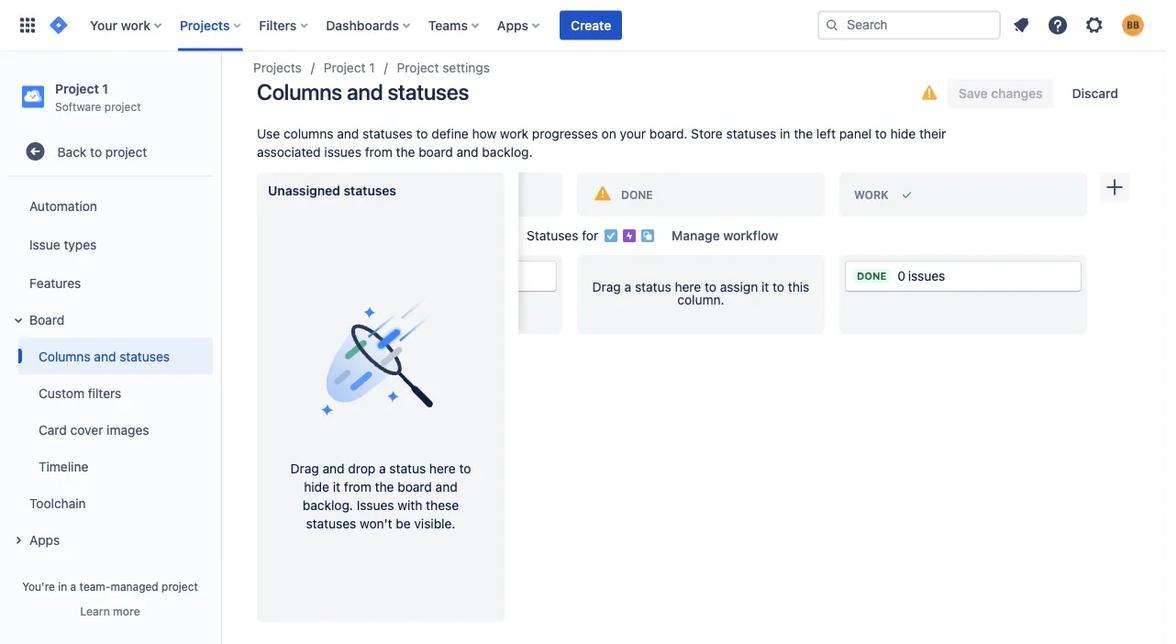 Task type: locate. For each thing, give the bounding box(es) containing it.
project right managed
[[162, 580, 198, 593]]

1 horizontal spatial 1
[[369, 60, 375, 75]]

1 horizontal spatial in
[[780, 126, 791, 141]]

hide inside use columns and statuses to define how work progresses on your board. store statuses in the left panel to hide their associated issues from the board and backlog.
[[891, 126, 916, 141]]

1 vertical spatial a
[[379, 461, 386, 476]]

0 vertical spatial status
[[635, 280, 672, 295]]

1 vertical spatial hide
[[304, 479, 330, 494]]

expand image
[[7, 310, 29, 332], [7, 530, 29, 552]]

in right you're
[[58, 580, 67, 593]]

expand image down features
[[7, 310, 29, 332]]

project inside the back to project link
[[105, 144, 147, 159]]

1 horizontal spatial a
[[379, 461, 386, 476]]

jira software image
[[48, 14, 70, 36], [48, 14, 70, 36]]

in
[[780, 126, 791, 141], [58, 580, 67, 593]]

panel
[[840, 126, 872, 141]]

work right your
[[121, 17, 151, 33]]

card cover images link
[[18, 411, 213, 448]]

for
[[582, 228, 599, 243]]

project down "dashboards"
[[324, 60, 366, 75]]

0 horizontal spatial issues
[[324, 145, 362, 160]]

statuses
[[388, 79, 469, 105], [363, 126, 413, 141], [727, 126, 777, 141], [344, 183, 397, 198], [120, 349, 170, 364], [306, 516, 357, 531]]

0 vertical spatial apps
[[498, 17, 529, 33]]

1 vertical spatial columns and statuses
[[39, 349, 170, 364]]

1 horizontal spatial backlog.
[[482, 145, 533, 160]]

work
[[855, 188, 889, 201]]

1 vertical spatial drag
[[291, 461, 319, 476]]

banner
[[0, 0, 1167, 51]]

a left the team-
[[70, 580, 76, 593]]

drag inside drag a status here to assign it to this column.
[[593, 280, 621, 295]]

columns inside group
[[39, 349, 91, 364]]

1 horizontal spatial issues
[[909, 269, 946, 284]]

the left left
[[794, 126, 814, 141]]

0 vertical spatial a
[[625, 280, 632, 295]]

filters button
[[254, 11, 315, 40]]

it inside drag and drop a status here to hide it from the board and backlog. issues with these statuses won't be visible.
[[333, 479, 341, 494]]

a
[[625, 280, 632, 295], [379, 461, 386, 476], [70, 580, 76, 593]]

project up software
[[55, 81, 99, 96]]

0 horizontal spatial columns and statuses
[[39, 349, 170, 364]]

0
[[898, 269, 906, 284]]

a left column.
[[625, 280, 632, 295]]

statuses left define
[[363, 126, 413, 141]]

apps right the "teams" dropdown button
[[498, 17, 529, 33]]

columns and statuses link
[[18, 338, 213, 375]]

here left assign
[[675, 280, 702, 295]]

0 horizontal spatial hide
[[304, 479, 330, 494]]

board up 'with'
[[398, 479, 432, 494]]

project down primary element
[[397, 60, 439, 75]]

their
[[920, 126, 947, 141]]

1 expand image from the top
[[7, 310, 29, 332]]

1 vertical spatial status
[[390, 461, 426, 476]]

columns and statuses down 'project 1'
[[257, 79, 469, 105]]

columns and statuses up the filters at the bottom left of the page
[[39, 349, 170, 364]]

expand image inside apps button
[[7, 530, 29, 552]]

issues right 0
[[909, 269, 946, 284]]

and
[[347, 79, 383, 105], [337, 126, 359, 141], [457, 145, 479, 160], [94, 349, 116, 364], [323, 461, 345, 476], [436, 479, 458, 494]]

expand image inside 'board' button
[[7, 310, 29, 332]]

drag inside drag and drop a status here to hide it from the board and backlog. issues with these statuses won't be visible.
[[291, 461, 319, 476]]

custom filters link
[[18, 375, 213, 411]]

board inside drag and drop a status here to hide it from the board and backlog. issues with these statuses won't be visible.
[[398, 479, 432, 494]]

board inside use columns and statuses to define how work progresses on your board. store statuses in the left panel to hide their associated issues from the board and backlog.
[[419, 145, 453, 160]]

apps button
[[7, 522, 213, 558]]

1 vertical spatial work
[[500, 126, 529, 141]]

0 vertical spatial backlog.
[[482, 145, 533, 160]]

1 horizontal spatial drag
[[593, 280, 621, 295]]

2 horizontal spatial the
[[794, 126, 814, 141]]

from up unassigned statuses
[[365, 145, 393, 160]]

from
[[365, 145, 393, 160], [344, 479, 372, 494]]

backlog. down how
[[482, 145, 533, 160]]

apps
[[498, 17, 529, 33], [29, 532, 60, 547]]

learn more
[[80, 605, 140, 618]]

1 vertical spatial backlog.
[[303, 498, 353, 513]]

2 horizontal spatial a
[[625, 280, 632, 295]]

use
[[257, 126, 280, 141]]

visible.
[[415, 516, 456, 531]]

board down define
[[419, 145, 453, 160]]

from down the drop
[[344, 479, 372, 494]]

0 horizontal spatial project
[[55, 81, 99, 96]]

done left 0
[[857, 270, 887, 282]]

1 horizontal spatial projects
[[253, 60, 302, 75]]

1 vertical spatial it
[[333, 479, 341, 494]]

the up unassigned statuses
[[396, 145, 415, 160]]

1 for project 1 software project
[[102, 81, 108, 96]]

1 vertical spatial from
[[344, 479, 372, 494]]

group containing notifications
[[4, 72, 213, 564]]

0 vertical spatial from
[[365, 145, 393, 160]]

progresses
[[532, 126, 598, 141]]

use columns and statuses to define how work progresses on your board. store statuses in the left panel to hide their associated issues from the board and backlog.
[[257, 126, 947, 160]]

1 vertical spatial issues
[[909, 269, 946, 284]]

0 vertical spatial work
[[121, 17, 151, 33]]

to
[[416, 126, 428, 141], [876, 126, 888, 141], [90, 144, 102, 159], [705, 280, 717, 295], [773, 280, 785, 295], [459, 461, 471, 476]]

1 horizontal spatial apps
[[498, 17, 529, 33]]

0 vertical spatial board
[[419, 145, 453, 160]]

issue types
[[29, 237, 97, 252]]

2 vertical spatial a
[[70, 580, 76, 593]]

search image
[[825, 18, 840, 33]]

1 horizontal spatial project
[[324, 60, 366, 75]]

projects down filters
[[253, 60, 302, 75]]

0 horizontal spatial apps
[[29, 532, 60, 547]]

0 horizontal spatial done
[[622, 188, 653, 201]]

back to project
[[57, 144, 147, 159]]

a inside drag and drop a status here to hide it from the board and backlog. issues with these statuses won't be visible.
[[379, 461, 386, 476]]

settings
[[443, 60, 490, 75]]

issues
[[324, 145, 362, 160], [909, 269, 946, 284]]

won't
[[360, 516, 393, 531]]

columns up custom
[[39, 349, 91, 364]]

drag for drag a status here to assign it to this column.
[[593, 280, 621, 295]]

more
[[113, 605, 140, 618]]

back
[[57, 144, 87, 159]]

2 vertical spatial project
[[162, 580, 198, 593]]

status up 'with'
[[390, 461, 426, 476]]

0 horizontal spatial work
[[121, 17, 151, 33]]

board.
[[650, 126, 688, 141]]

1 vertical spatial in
[[58, 580, 67, 593]]

0 vertical spatial drag
[[593, 280, 621, 295]]

board
[[29, 312, 64, 327]]

unassigned statuses
[[268, 183, 397, 198]]

projects for projects link
[[253, 60, 302, 75]]

0 vertical spatial here
[[675, 280, 702, 295]]

to inside drag and drop a status here to hide it from the board and backlog. issues with these statuses won't be visible.
[[459, 461, 471, 476]]

0 vertical spatial 1
[[369, 60, 375, 75]]

features link
[[7, 265, 213, 301]]

cover
[[70, 422, 103, 437]]

1 horizontal spatial hide
[[891, 126, 916, 141]]

status
[[635, 280, 672, 295], [390, 461, 426, 476]]

edit button image
[[592, 182, 614, 204]]

0 horizontal spatial the
[[375, 479, 394, 494]]

backlog. left issues
[[303, 498, 353, 513]]

status inside drag and drop a status here to hide it from the board and backlog. issues with these statuses won't be visible.
[[390, 461, 426, 476]]

project inside project 1 software project
[[55, 81, 99, 96]]

here
[[675, 280, 702, 295], [430, 461, 456, 476]]

hide inside drag and drop a status here to hide it from the board and backlog. issues with these statuses won't be visible.
[[304, 479, 330, 494]]

expand image up you're
[[7, 530, 29, 552]]

card cover images
[[39, 422, 149, 437]]

issues down columns
[[324, 145, 362, 160]]

columns
[[257, 79, 342, 105], [39, 349, 91, 364]]

done column tick image
[[900, 187, 915, 202]]

0 issues
[[898, 269, 946, 284]]

0 vertical spatial hide
[[891, 126, 916, 141]]

card in progress can be moved. press the space bar to grab it. image
[[327, 267, 538, 289]]

1 for project 1
[[369, 60, 375, 75]]

1 vertical spatial project
[[105, 144, 147, 159]]

0 vertical spatial issues
[[324, 145, 362, 160]]

statuses
[[527, 228, 579, 243]]

hide
[[891, 126, 916, 141], [304, 479, 330, 494]]

work
[[121, 17, 151, 33], [500, 126, 529, 141]]

1 down dashboards dropdown button
[[369, 60, 375, 75]]

statuses for
[[527, 228, 599, 243]]

here up these
[[430, 461, 456, 476]]

projects up 'sidebar navigation' icon
[[180, 17, 230, 33]]

1 horizontal spatial here
[[675, 280, 702, 295]]

0 vertical spatial the
[[794, 126, 814, 141]]

the up issues
[[375, 479, 394, 494]]

statuses right store
[[727, 126, 777, 141]]

apps down toolchain
[[29, 532, 60, 547]]

custom filters
[[39, 385, 121, 401]]

managed
[[111, 580, 159, 593]]

0 vertical spatial columns
[[257, 79, 342, 105]]

2 horizontal spatial project
[[397, 60, 439, 75]]

0 horizontal spatial status
[[390, 461, 426, 476]]

1 vertical spatial 1
[[102, 81, 108, 96]]

settings image
[[1084, 14, 1106, 36]]

drag down the for
[[593, 280, 621, 295]]

0 horizontal spatial projects
[[180, 17, 230, 33]]

1 vertical spatial the
[[396, 145, 415, 160]]

1 horizontal spatial work
[[500, 126, 529, 141]]

0 horizontal spatial drag
[[291, 461, 319, 476]]

a right the drop
[[379, 461, 386, 476]]

project right back
[[105, 144, 147, 159]]

columns up columns
[[257, 79, 342, 105]]

1
[[369, 60, 375, 75], [102, 81, 108, 96]]

backlog.
[[482, 145, 533, 160], [303, 498, 353, 513]]

project inside project 1 software project
[[104, 100, 141, 113]]

0 vertical spatial it
[[762, 280, 770, 295]]

0 vertical spatial columns and statuses
[[257, 79, 469, 105]]

project for project settings
[[397, 60, 439, 75]]

1 horizontal spatial it
[[762, 280, 770, 295]]

work inside use columns and statuses to define how work progresses on your board. store statuses in the left panel to hide their associated issues from the board and backlog.
[[500, 126, 529, 141]]

it
[[762, 280, 770, 295], [333, 479, 341, 494]]

create column image
[[1104, 176, 1126, 198]]

0 horizontal spatial columns
[[39, 349, 91, 364]]

done
[[622, 188, 653, 201], [857, 270, 887, 282]]

project right software
[[104, 100, 141, 113]]

projects inside popup button
[[180, 17, 230, 33]]

left
[[817, 126, 836, 141]]

statuses down project settings
[[388, 79, 469, 105]]

0 horizontal spatial 1
[[102, 81, 108, 96]]

primary element
[[11, 0, 818, 51]]

0 vertical spatial projects
[[180, 17, 230, 33]]

0 horizontal spatial here
[[430, 461, 456, 476]]

teams button
[[423, 11, 487, 40]]

projects for "projects" popup button at the left top of the page
[[180, 17, 230, 33]]

1 vertical spatial columns
[[39, 349, 91, 364]]

0 horizontal spatial it
[[333, 479, 341, 494]]

timeline link
[[18, 448, 213, 485]]

statuses left won't
[[306, 516, 357, 531]]

1 vertical spatial apps
[[29, 532, 60, 547]]

work right how
[[500, 126, 529, 141]]

1 vertical spatial here
[[430, 461, 456, 476]]

create
[[571, 17, 612, 33]]

0 vertical spatial in
[[780, 126, 791, 141]]

this
[[788, 280, 810, 295]]

warning inline message image
[[919, 81, 941, 103]]

these
[[426, 498, 459, 513]]

in left left
[[780, 126, 791, 141]]

1 vertical spatial board
[[398, 479, 432, 494]]

0 vertical spatial project
[[104, 100, 141, 113]]

statuses up custom filters link
[[120, 349, 170, 364]]

0 vertical spatial done
[[622, 188, 653, 201]]

dashboards
[[326, 17, 399, 33]]

0 vertical spatial expand image
[[7, 310, 29, 332]]

drag left the drop
[[291, 461, 319, 476]]

board
[[419, 145, 453, 160], [398, 479, 432, 494]]

the
[[794, 126, 814, 141], [396, 145, 415, 160], [375, 479, 394, 494]]

2 expand image from the top
[[7, 530, 29, 552]]

status left column.
[[635, 280, 672, 295]]

1 horizontal spatial done
[[857, 270, 887, 282]]

1 vertical spatial projects
[[253, 60, 302, 75]]

manage
[[672, 228, 720, 243]]

0 horizontal spatial backlog.
[[303, 498, 353, 513]]

group
[[4, 72, 213, 564]]

1 up back to project
[[102, 81, 108, 96]]

done right edit button image
[[622, 188, 653, 201]]

1 horizontal spatial status
[[635, 280, 672, 295]]

drop
[[348, 461, 376, 476]]

2 vertical spatial the
[[375, 479, 394, 494]]

1 inside project 1 software project
[[102, 81, 108, 96]]

1 vertical spatial expand image
[[7, 530, 29, 552]]



Task type: vqa. For each thing, say whether or not it's contained in the screenshot.
right its
no



Task type: describe. For each thing, give the bounding box(es) containing it.
features
[[29, 275, 81, 290]]

create button
[[560, 11, 623, 40]]

project for project 1
[[324, 60, 366, 75]]

team-
[[80, 580, 111, 593]]

filters
[[259, 17, 297, 33]]

and left the drop
[[323, 461, 345, 476]]

automation
[[29, 198, 97, 213]]

it inside drag a status here to assign it to this column.
[[762, 280, 770, 295]]

software
[[55, 100, 101, 113]]

1 horizontal spatial the
[[396, 145, 415, 160]]

board button
[[7, 301, 213, 338]]

define
[[432, 126, 469, 141]]

appswitcher icon image
[[17, 14, 39, 36]]

and down how
[[457, 145, 479, 160]]

statuses inside drag and drop a status here to hide it from the board and backlog. issues with these statuses won't be visible.
[[306, 516, 357, 531]]

discard button
[[1062, 79, 1130, 108]]

you're
[[22, 580, 55, 593]]

empty net image
[[308, 279, 454, 426]]

0 horizontal spatial a
[[70, 580, 76, 593]]

done inside button
[[622, 188, 653, 201]]

Search field
[[818, 11, 1002, 40]]

from inside drag and drop a status here to hide it from the board and backlog. issues with these statuses won't be visible.
[[344, 479, 372, 494]]

your work
[[90, 17, 151, 33]]

back to project link
[[7, 133, 213, 170]]

1 horizontal spatial columns
[[257, 79, 342, 105]]

learn more button
[[80, 604, 140, 619]]

apps button
[[492, 11, 547, 40]]

statuses right unassigned
[[344, 183, 397, 198]]

assign
[[720, 280, 759, 295]]

1 vertical spatial done
[[857, 270, 887, 282]]

automation link
[[7, 187, 213, 224]]

work button
[[840, 173, 1088, 217]]

dashboards button
[[321, 11, 418, 40]]

drag a status here to assign it to this column.
[[593, 280, 810, 308]]

issues
[[357, 498, 394, 513]]

here inside drag and drop a status here to hide it from the board and backlog. issues with these statuses won't be visible.
[[430, 461, 456, 476]]

drag and drop a status here to hide it from the board and backlog. issues with these statuses won't be visible.
[[291, 461, 471, 531]]

a inside drag a status here to assign it to this column.
[[625, 280, 632, 295]]

in inside use columns and statuses to define how work progresses on your board. store statuses in the left panel to hide their associated issues from the board and backlog.
[[780, 126, 791, 141]]

the inside drag and drop a status here to hide it from the board and backlog. issues with these statuses won't be visible.
[[375, 479, 394, 494]]

images
[[107, 422, 149, 437]]

project 1
[[324, 60, 375, 75]]

on
[[602, 126, 617, 141]]

from inside use columns and statuses to define how work progresses on your board. store statuses in the left panel to hide their associated issues from the board and backlog.
[[365, 145, 393, 160]]

done button
[[577, 173, 825, 217]]

backlog. inside drag and drop a status here to hide it from the board and backlog. issues with these statuses won't be visible.
[[303, 498, 353, 513]]

and up these
[[436, 479, 458, 494]]

notifications image
[[1011, 14, 1033, 36]]

and right columns
[[337, 126, 359, 141]]

1 horizontal spatial columns and statuses
[[257, 79, 469, 105]]

filters
[[88, 385, 121, 401]]

expand image for apps
[[7, 530, 29, 552]]

associated
[[257, 145, 321, 160]]

projects link
[[253, 57, 302, 79]]

help image
[[1048, 14, 1070, 36]]

discard
[[1073, 86, 1119, 101]]

learn
[[80, 605, 110, 618]]

project settings
[[397, 60, 490, 75]]

apps inside dropdown button
[[498, 17, 529, 33]]

drag for drag and drop a status here to hide it from the board and backlog. issues with these statuses won't be visible.
[[291, 461, 319, 476]]

teams
[[429, 17, 468, 33]]

0 horizontal spatial in
[[58, 580, 67, 593]]

your work button
[[84, 11, 169, 40]]

how
[[472, 126, 497, 141]]

workflow
[[724, 228, 779, 243]]

unassigned
[[268, 183, 341, 198]]

your
[[90, 17, 118, 33]]

column.
[[678, 292, 725, 308]]

and up the filters at the bottom left of the page
[[94, 349, 116, 364]]

toolchain link
[[7, 485, 213, 522]]

sidebar navigation image
[[200, 73, 241, 110]]

columns
[[284, 126, 334, 141]]

expand image for board
[[7, 310, 29, 332]]

your
[[620, 126, 646, 141]]

notifications
[[29, 161, 104, 177]]

manage workflow button
[[661, 225, 790, 247]]

be
[[396, 516, 411, 531]]

issues inside use columns and statuses to define how work progresses on your board. store statuses in the left panel to hide their associated issues from the board and backlog.
[[324, 145, 362, 160]]

status inside drag a status here to assign it to this column.
[[635, 280, 672, 295]]

issue types link
[[7, 224, 213, 265]]

issue
[[29, 237, 60, 252]]

custom
[[39, 385, 84, 401]]

toolchain
[[29, 496, 86, 511]]

project 1 link
[[324, 57, 375, 79]]

backlog. inside use columns and statuses to define how work progresses on your board. store statuses in the left panel to hide their associated issues from the board and backlog.
[[482, 145, 533, 160]]

you're in a team-managed project
[[22, 580, 198, 593]]

project settings link
[[397, 57, 490, 79]]

store
[[691, 126, 723, 141]]

with
[[398, 498, 423, 513]]

card
[[39, 422, 67, 437]]

apps inside button
[[29, 532, 60, 547]]

to inside the back to project link
[[90, 144, 102, 159]]

project 1 software project
[[55, 81, 141, 113]]

your profile and settings image
[[1123, 14, 1145, 36]]

timeline
[[39, 459, 88, 474]]

here inside drag a status here to assign it to this column.
[[675, 280, 702, 295]]

and down 'project 1'
[[347, 79, 383, 105]]

notifications link
[[7, 151, 213, 187]]

banner containing your work
[[0, 0, 1167, 51]]

projects button
[[174, 11, 248, 40]]

types
[[64, 237, 97, 252]]

work inside dropdown button
[[121, 17, 151, 33]]

manage workflow
[[672, 228, 779, 243]]



